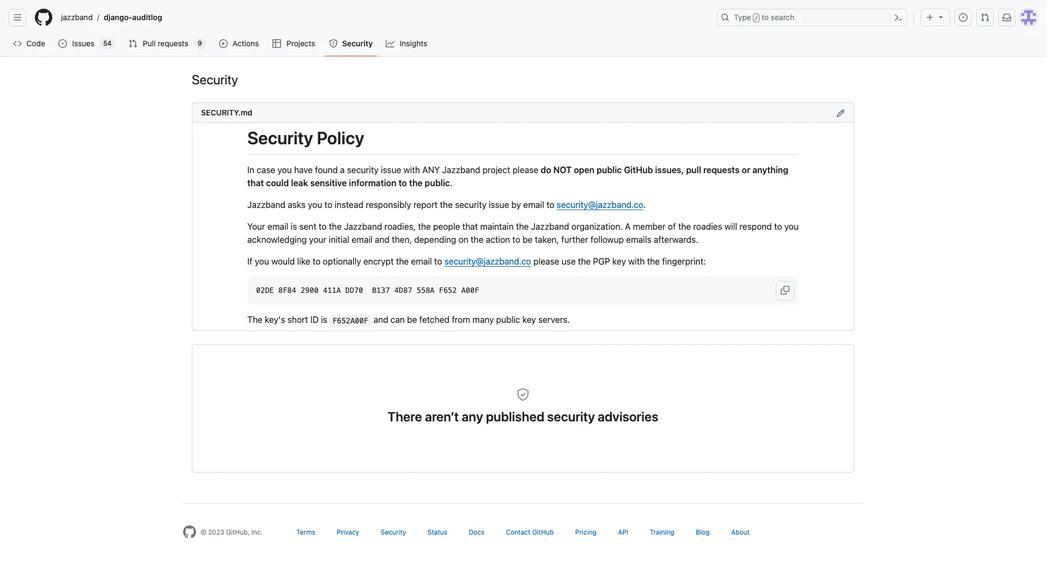 Task type: locate. For each thing, give the bounding box(es) containing it.
1 horizontal spatial is
[[321, 315, 328, 325]]

0 horizontal spatial github
[[533, 529, 554, 537]]

security@jazzband.co down action
[[445, 257, 532, 266]]

that up on
[[463, 222, 478, 232]]

2 vertical spatial security
[[548, 410, 595, 425]]

git pull request image
[[129, 39, 137, 48]]

1 horizontal spatial /
[[755, 14, 759, 22]]

0 horizontal spatial issue
[[381, 165, 402, 175]]

graph image
[[386, 39, 395, 48]]

there aren't any published security advisories
[[388, 410, 659, 425]]

that inside your email is sent to the jazzband roadies, the people that maintain the jazzband organization. a member of the roadies will respond to you acknowledging your initial email and then, depending on the action to be taken, further followup emails afterwards.
[[463, 222, 478, 232]]

1 vertical spatial and
[[374, 315, 389, 325]]

1 horizontal spatial .
[[644, 200, 646, 210]]

issue opened image
[[59, 39, 67, 48]]

roadies
[[694, 222, 723, 232]]

about link
[[732, 529, 750, 537]]

issue left by
[[489, 200, 510, 210]]

2 horizontal spatial public
[[597, 165, 622, 175]]

and inside your email is sent to the jazzband roadies, the people that maintain the jazzband organization. a member of the roadies will respond to you acknowledging your initial email and then, depending on the action to be taken, further followup emails afterwards.
[[375, 235, 390, 245]]

then,
[[392, 235, 412, 245]]

initial
[[329, 235, 350, 245]]

0 vertical spatial with
[[404, 165, 420, 175]]

0 vertical spatial be
[[523, 235, 533, 245]]

0 horizontal spatial is
[[291, 222, 297, 232]]

have
[[294, 165, 313, 175]]

1 horizontal spatial security@jazzband.co link
[[557, 200, 644, 210]]

and left "then,"
[[375, 235, 390, 245]]

security@jazzband.co link up the organization.
[[557, 200, 644, 210]]

people
[[434, 222, 460, 232]]

privacy link
[[337, 529, 360, 537]]

0 vertical spatial is
[[291, 222, 297, 232]]

blog link
[[696, 529, 710, 537]]

to inside do not open public github issues, pull requests or anything that could leak sensitive information to the public
[[399, 178, 407, 188]]

will
[[725, 222, 738, 232]]

use
[[562, 257, 576, 266]]

security left status link
[[381, 529, 406, 537]]

type
[[735, 13, 752, 22]]

that down in
[[248, 178, 264, 188]]

1 horizontal spatial requests
[[704, 165, 740, 175]]

security
[[342, 39, 373, 48], [192, 72, 238, 87], [248, 128, 313, 148], [381, 529, 406, 537]]

with down emails
[[629, 257, 645, 266]]

security link left graph image
[[325, 35, 377, 52]]

github left issues, on the top of page
[[625, 165, 654, 175]]

key left servers.
[[523, 315, 536, 325]]

pgp
[[594, 257, 611, 266]]

please left do
[[513, 165, 539, 175]]

1 horizontal spatial security
[[455, 200, 487, 210]]

1 vertical spatial security
[[455, 200, 487, 210]]

the
[[409, 178, 423, 188], [440, 200, 453, 210], [329, 222, 342, 232], [418, 222, 431, 232], [516, 222, 529, 232], [679, 222, 692, 232], [471, 235, 484, 245], [396, 257, 409, 266], [578, 257, 591, 266], [648, 257, 660, 266]]

emails
[[627, 235, 652, 245]]

the
[[248, 315, 263, 325]]

1 vertical spatial issue
[[489, 200, 510, 210]]

1 horizontal spatial that
[[463, 222, 478, 232]]

projects
[[287, 39, 316, 48]]

github,
[[226, 529, 250, 537]]

to down in case you have found a security issue with any jazzband project please
[[399, 178, 407, 188]]

1 vertical spatial security link
[[381, 529, 406, 537]]

1 vertical spatial key
[[523, 315, 536, 325]]

aren't
[[425, 410, 459, 425]]

plus image
[[926, 13, 935, 22]]

0 vertical spatial .
[[450, 178, 453, 188]]

the right the report
[[440, 200, 453, 210]]

security@jazzband.co link down action
[[445, 257, 532, 266]]

that inside do not open public github issues, pull requests or anything that could leak sensitive information to the public
[[248, 178, 264, 188]]

acknowledging
[[248, 235, 307, 245]]

security@jazzband.co up the organization.
[[557, 200, 644, 210]]

0 vertical spatial security@jazzband.co
[[557, 200, 644, 210]]

2023
[[208, 529, 224, 537]]

notifications image
[[1003, 13, 1012, 22]]

0 horizontal spatial be
[[407, 315, 417, 325]]

. up member
[[644, 200, 646, 210]]

and left can
[[374, 315, 389, 325]]

1 vertical spatial be
[[407, 315, 417, 325]]

code
[[26, 39, 45, 48]]

actions
[[233, 39, 259, 48]]

taken,
[[535, 235, 559, 245]]

public
[[597, 165, 622, 175], [425, 178, 450, 188], [497, 315, 521, 325]]

0 vertical spatial please
[[513, 165, 539, 175]]

optionally
[[323, 257, 361, 266]]

/ left django-
[[97, 13, 99, 22]]

of
[[669, 222, 676, 232]]

/ right type
[[755, 14, 759, 22]]

1 vertical spatial public
[[425, 178, 450, 188]]

fingerprint:
[[663, 257, 706, 266]]

1 vertical spatial github
[[533, 529, 554, 537]]

/ inside type / to search
[[755, 14, 759, 22]]

public down any
[[425, 178, 450, 188]]

jazzband
[[442, 165, 481, 175], [248, 200, 286, 210], [344, 222, 382, 232], [531, 222, 570, 232]]

0 vertical spatial that
[[248, 178, 264, 188]]

0 vertical spatial github
[[625, 165, 654, 175]]

pricing link
[[576, 529, 597, 537]]

1 vertical spatial .
[[644, 200, 646, 210]]

please down taken,
[[534, 257, 560, 266]]

email
[[524, 200, 545, 210], [268, 222, 289, 232], [352, 235, 373, 245], [411, 257, 432, 266]]

1 horizontal spatial public
[[497, 315, 521, 325]]

0 horizontal spatial requests
[[158, 39, 188, 48]]

/ inside jazzband / django-auditlog
[[97, 13, 99, 22]]

1 horizontal spatial security link
[[381, 529, 406, 537]]

that
[[248, 178, 264, 188], [463, 222, 478, 232]]

terms link
[[297, 529, 316, 537]]

with left any
[[404, 165, 420, 175]]

github right contact
[[533, 529, 554, 537]]

command palette image
[[895, 13, 904, 22]]

play image
[[219, 39, 228, 48]]

you right respond
[[785, 222, 799, 232]]

training
[[650, 529, 675, 537]]

is right id
[[321, 315, 328, 325]]

roadies,
[[385, 222, 416, 232]]

like
[[297, 257, 311, 266]]

your
[[248, 222, 265, 232]]

be left taken,
[[523, 235, 533, 245]]

security link
[[325, 35, 377, 52], [381, 529, 406, 537]]

requests
[[158, 39, 188, 48], [704, 165, 740, 175]]

requests left or at the right top of page
[[704, 165, 740, 175]]

f652a00f
[[333, 316, 369, 325]]

please
[[513, 165, 539, 175], [534, 257, 560, 266]]

triangle down image
[[937, 13, 946, 21]]

if
[[248, 257, 253, 266]]

the inside do not open public github issues, pull requests or anything that could leak sensitive information to the public
[[409, 178, 423, 188]]

/
[[97, 13, 99, 22], [755, 14, 759, 22]]

git pull request image
[[982, 13, 990, 22]]

the up depending
[[418, 222, 431, 232]]

servers.
[[539, 315, 570, 325]]

1 horizontal spatial security@jazzband.co
[[557, 200, 644, 210]]

be right can
[[407, 315, 417, 325]]

1 vertical spatial requests
[[704, 165, 740, 175]]

1 horizontal spatial issue
[[489, 200, 510, 210]]

security@jazzband.co link for jazzband asks you to instead responsibly report the security issue by email to
[[557, 200, 644, 210]]

further
[[562, 235, 589, 245]]

on
[[459, 235, 469, 245]]

0 horizontal spatial with
[[404, 165, 420, 175]]

maintain
[[481, 222, 514, 232]]

. up jazzband asks you to instead responsibly report the security issue by email to security@jazzband.co . at top
[[450, 178, 453, 188]]

that for could
[[248, 178, 264, 188]]

is inside your email is sent to the jazzband roadies, the people that maintain the jazzband organization. a member of the roadies will respond to you acknowledging your initial email and then, depending on the action to be taken, further followup emails afterwards.
[[291, 222, 297, 232]]

1 horizontal spatial github
[[625, 165, 654, 175]]

0 vertical spatial issue
[[381, 165, 402, 175]]

search
[[771, 13, 795, 22]]

list
[[57, 9, 711, 26]]

to left instead
[[325, 200, 333, 210]]

0 horizontal spatial security@jazzband.co link
[[445, 257, 532, 266]]

1 vertical spatial security@jazzband.co
[[445, 257, 532, 266]]

0 vertical spatial security@jazzband.co link
[[557, 200, 644, 210]]

security up case
[[248, 128, 313, 148]]

you inside your email is sent to the jazzband roadies, the people that maintain the jazzband organization. a member of the roadies will respond to you acknowledging your initial email and then, depending on the action to be taken, further followup emails afterwards.
[[785, 222, 799, 232]]

0 horizontal spatial security@jazzband.co
[[445, 257, 532, 266]]

1 vertical spatial please
[[534, 257, 560, 266]]

1 horizontal spatial with
[[629, 257, 645, 266]]

1 horizontal spatial be
[[523, 235, 533, 245]]

fetched
[[420, 315, 450, 325]]

and
[[375, 235, 390, 245], [374, 315, 389, 325]]

homepage image
[[35, 9, 52, 26]]

9
[[198, 39, 202, 47]]

information
[[349, 178, 397, 188]]

issue up information
[[381, 165, 402, 175]]

is left sent
[[291, 222, 297, 232]]

1 vertical spatial security@jazzband.co link
[[445, 257, 532, 266]]

1 vertical spatial that
[[463, 222, 478, 232]]

from
[[452, 315, 471, 325]]

can
[[391, 315, 405, 325]]

is
[[291, 222, 297, 232], [321, 315, 328, 325]]

0 horizontal spatial that
[[248, 178, 264, 188]]

/ for type
[[755, 14, 759, 22]]

jazzband up taken,
[[531, 222, 570, 232]]

shield check image
[[517, 389, 530, 402]]

public right open
[[597, 165, 622, 175]]

0 vertical spatial and
[[375, 235, 390, 245]]

would
[[272, 257, 295, 266]]

pricing
[[576, 529, 597, 537]]

contact
[[506, 529, 531, 537]]

the right of
[[679, 222, 692, 232]]

key right pgp at the right top
[[613, 257, 627, 266]]

security link left status link
[[381, 529, 406, 537]]

security policy
[[248, 128, 365, 148]]

security right shield icon
[[342, 39, 373, 48]]

.
[[450, 178, 453, 188], [644, 200, 646, 210]]

0 vertical spatial public
[[597, 165, 622, 175]]

1 horizontal spatial key
[[613, 257, 627, 266]]

to right by
[[547, 200, 555, 210]]

issues,
[[656, 165, 685, 175]]

0 horizontal spatial security link
[[325, 35, 377, 52]]

requests right pull
[[158, 39, 188, 48]]

fork this repository and edit the file image
[[837, 109, 846, 118]]

security@jazzband.co
[[557, 200, 644, 210], [445, 257, 532, 266]]

jazzband asks you to instead responsibly report the security issue by email to security@jazzband.co .
[[248, 200, 646, 210]]

open
[[574, 165, 595, 175]]

table image
[[273, 39, 282, 48]]

0 horizontal spatial /
[[97, 13, 99, 22]]

public right many
[[497, 315, 521, 325]]

0 vertical spatial security
[[347, 165, 379, 175]]

do
[[541, 165, 552, 175]]

the down any
[[409, 178, 423, 188]]



Task type: describe. For each thing, give the bounding box(es) containing it.
2 horizontal spatial security
[[548, 410, 595, 425]]

api link
[[619, 529, 629, 537]]

actions link
[[215, 35, 264, 52]]

could
[[266, 178, 289, 188]]

api
[[619, 529, 629, 537]]

do not open public github issues, pull requests or anything that could leak sensitive information to the public
[[248, 165, 789, 188]]

github inside do not open public github issues, pull requests or anything that could leak sensitive information to the public
[[625, 165, 654, 175]]

terms
[[297, 529, 316, 537]]

pull
[[143, 39, 156, 48]]

you right asks on the left top of the page
[[308, 200, 322, 210]]

afterwards.
[[654, 235, 699, 245]]

to down depending
[[435, 257, 442, 266]]

security@jazzband.co link for if you would like to optionally encrypt the email to
[[445, 257, 532, 266]]

jazzband up your
[[248, 200, 286, 210]]

copy image
[[781, 286, 790, 295]]

any
[[462, 410, 483, 425]]

54
[[103, 39, 112, 47]]

email down depending
[[411, 257, 432, 266]]

member
[[633, 222, 666, 232]]

0 horizontal spatial key
[[523, 315, 536, 325]]

to right action
[[513, 235, 521, 245]]

depending
[[415, 235, 457, 245]]

contact github
[[506, 529, 554, 537]]

the down emails
[[648, 257, 660, 266]]

asks
[[288, 200, 306, 210]]

key's
[[265, 315, 285, 325]]

in
[[248, 165, 255, 175]]

respond
[[740, 222, 773, 232]]

security up security.md
[[192, 72, 238, 87]]

the down by
[[516, 222, 529, 232]]

the up initial
[[329, 222, 342, 232]]

responsibly
[[366, 200, 412, 210]]

issue opened image
[[960, 13, 968, 22]]

leak
[[291, 178, 308, 188]]

privacy
[[337, 529, 360, 537]]

requests inside do not open public github issues, pull requests or anything that could leak sensitive information to the public
[[704, 165, 740, 175]]

instead
[[335, 200, 364, 210]]

security.md
[[201, 108, 253, 117]]

code image
[[13, 39, 22, 48]]

contact github link
[[506, 529, 554, 537]]

organization.
[[572, 222, 623, 232]]

0 horizontal spatial security
[[347, 165, 379, 175]]

docs
[[469, 529, 485, 537]]

inc.
[[252, 529, 263, 537]]

docs link
[[469, 529, 485, 537]]

many
[[473, 315, 494, 325]]

that for maintain
[[463, 222, 478, 232]]

sensitive
[[310, 178, 347, 188]]

case
[[257, 165, 275, 175]]

email up acknowledging
[[268, 222, 289, 232]]

you up could
[[278, 165, 292, 175]]

1 vertical spatial is
[[321, 315, 328, 325]]

sent
[[300, 222, 317, 232]]

the key's short id is f652a00f and can be fetched from many public key servers.
[[248, 315, 570, 325]]

list containing jazzband
[[57, 9, 711, 26]]

short
[[288, 315, 308, 325]]

published
[[486, 410, 545, 425]]

about
[[732, 529, 750, 537]]

you right the if
[[255, 257, 269, 266]]

status
[[428, 529, 448, 537]]

© 2023 github, inc.
[[201, 529, 263, 537]]

0 vertical spatial key
[[613, 257, 627, 266]]

report
[[414, 200, 438, 210]]

0 vertical spatial security link
[[325, 35, 377, 52]]

pull requests
[[143, 39, 188, 48]]

to up your
[[319, 222, 327, 232]]

followup
[[591, 235, 624, 245]]

insights
[[400, 39, 428, 48]]

code link
[[9, 35, 50, 52]]

id
[[311, 315, 319, 325]]

a
[[625, 222, 631, 232]]

jazzband right any
[[442, 165, 481, 175]]

insights link
[[382, 35, 433, 52]]

0 horizontal spatial public
[[425, 178, 450, 188]]

/ for jazzband
[[97, 13, 99, 22]]

django-auditlog link
[[99, 9, 167, 26]]

the down "then,"
[[396, 257, 409, 266]]

issues
[[72, 39, 95, 48]]

in case you have found a security issue with any jazzband project please
[[248, 165, 541, 175]]

jazzband down instead
[[344, 222, 382, 232]]

project
[[483, 165, 511, 175]]

any
[[423, 165, 440, 175]]

the right the use
[[578, 257, 591, 266]]

django-
[[104, 13, 132, 22]]

jazzband / django-auditlog
[[61, 13, 162, 22]]

found
[[315, 165, 338, 175]]

or
[[742, 165, 751, 175]]

shield image
[[329, 39, 338, 48]]

to left search
[[762, 13, 769, 22]]

to right respond
[[775, 222, 783, 232]]

be inside your email is sent to the jazzband roadies, the people that maintain the jazzband organization. a member of the roadies will respond to you acknowledging your initial email and then, depending on the action to be taken, further followup emails afterwards.
[[523, 235, 533, 245]]

1 vertical spatial with
[[629, 257, 645, 266]]

homepage image
[[183, 526, 196, 539]]

the right on
[[471, 235, 484, 245]]

email right initial
[[352, 235, 373, 245]]

security inside security link
[[342, 39, 373, 48]]

02de 8f84 2900 411a dd70  b137 4d87 558a f652 a00f
[[256, 286, 480, 295]]

auditlog
[[132, 13, 162, 22]]

0 horizontal spatial .
[[450, 178, 453, 188]]

there
[[388, 410, 422, 425]]

©
[[201, 529, 207, 537]]

type / to search
[[735, 13, 795, 22]]

pull
[[687, 165, 702, 175]]

your
[[309, 235, 327, 245]]

encrypt
[[364, 257, 394, 266]]

0 vertical spatial requests
[[158, 39, 188, 48]]

status link
[[428, 529, 448, 537]]

policy
[[317, 128, 365, 148]]

email right by
[[524, 200, 545, 210]]

2 vertical spatial public
[[497, 315, 521, 325]]

action
[[486, 235, 511, 245]]

not
[[554, 165, 572, 175]]

to right like at the top of the page
[[313, 257, 321, 266]]

by
[[512, 200, 521, 210]]

jazzband link
[[57, 9, 97, 26]]



Task type: vqa. For each thing, say whether or not it's contained in the screenshot.
Feature element
no



